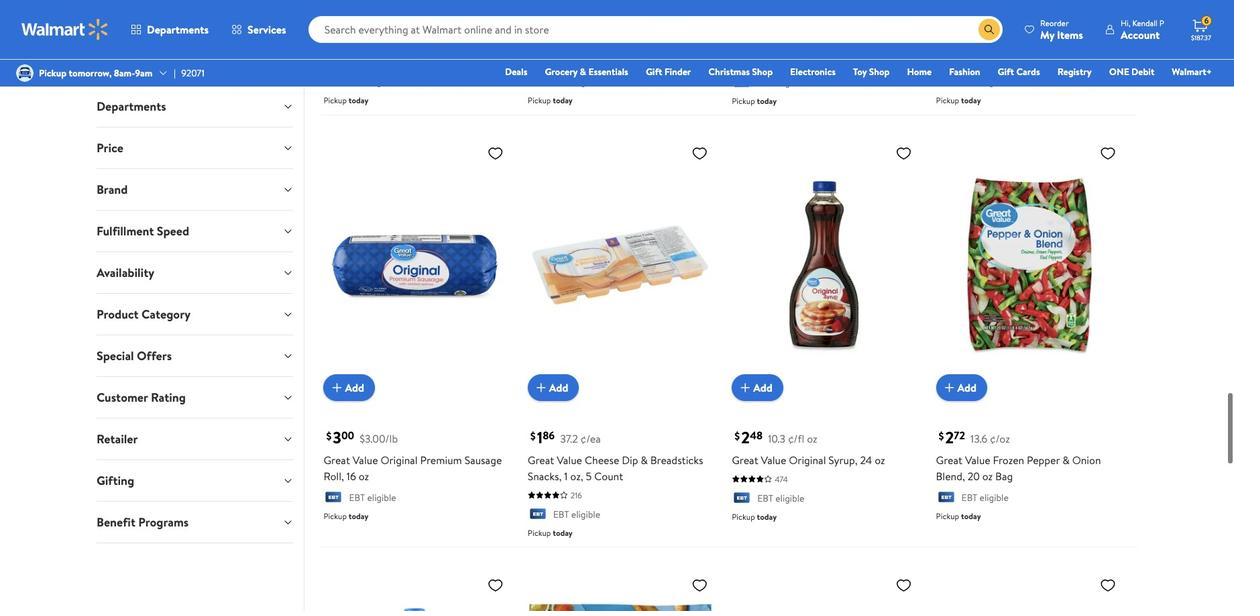 Task type: locate. For each thing, give the bounding box(es) containing it.
hi, kendall p account
[[1121, 17, 1165, 42]]

¢/fl inside $ 3 33 2.6 ¢/fl oz great value 2% reduced fat milk, 128 fl oz
[[987, 15, 1004, 30]]

christmas shop link
[[703, 64, 779, 79]]

today down the 12
[[349, 95, 369, 106]]

¢/fl inside $ 2 48 10.3 ¢/fl oz great value original syrup, 24 oz
[[789, 431, 805, 446]]

great value singles american pasteurized prepared cheese product, 16 oz, 24 count image
[[732, 572, 918, 611]]

3 add to cart image from the left
[[738, 380, 754, 396]]

gift
[[646, 65, 663, 79], [998, 65, 1015, 79]]

0 horizontal spatial add to cart image
[[329, 380, 345, 396]]

$ inside $ 1 58 13.2 ¢/oz great value original fork split english muffins, 12 oz, 6 count
[[326, 13, 332, 28]]

pickup today down fashion link
[[937, 95, 982, 106]]

add to cart image for 3
[[329, 380, 345, 396]]

today
[[349, 95, 369, 106], [553, 95, 573, 106], [962, 95, 982, 106], [757, 96, 777, 107], [349, 511, 369, 522], [962, 511, 982, 522], [757, 512, 777, 523], [553, 528, 573, 539]]

¢/oz up real
[[790, 15, 810, 30]]

great down 48
[[732, 453, 759, 468]]

0 horizontal spatial oz,
[[376, 53, 389, 68]]

great up roll,
[[324, 453, 350, 468]]

ebt eligible down 513
[[758, 76, 805, 89]]

great inside $ 2 72 13.6 ¢/oz great value frozen pepper & onion blend, 20 oz bag
[[937, 453, 963, 468]]

$ left 58
[[326, 13, 332, 28]]

ebt image down blend,
[[937, 492, 957, 505]]

special offers tab
[[86, 336, 304, 376]]

0 vertical spatial count
[[400, 53, 429, 68]]

2 inside $ 2 48 10.3 ¢/fl oz great value original syrup, 24 oz
[[742, 426, 750, 449]]

6 $187.37
[[1192, 15, 1212, 42]]

$ for $ 3 00 $3.00/lb great value original premium sausage roll, 16 oz
[[326, 429, 332, 444]]

breadsticks
[[651, 453, 704, 468]]

ebt right christmas
[[758, 76, 774, 89]]

ebt image down roll,
[[324, 492, 344, 505]]

6
[[1205, 15, 1210, 26], [392, 53, 398, 68]]

0 vertical spatial ¢/fl
[[987, 15, 1004, 30]]

$ inside $ 2 92 36.5 ¢/oz great value grated parmesan cheese, 8 oz
[[531, 13, 536, 28]]

1 horizontal spatial &
[[641, 453, 648, 468]]

value up the 12
[[353, 37, 378, 52]]

2 vertical spatial 1
[[565, 469, 568, 484]]

add button up the 00
[[324, 374, 375, 401]]

$ 2 48 10.3 ¢/fl oz great value original syrup, 24 oz
[[732, 426, 886, 468]]

pickup today down '16'
[[324, 511, 369, 522]]

eligible down the bag in the right of the page
[[980, 491, 1009, 505]]

$ inside $ 2 72 13.6 ¢/oz great value frozen pepper & onion blend, 20 oz bag
[[939, 429, 945, 444]]

add button
[[324, 374, 375, 401], [528, 374, 579, 401], [732, 374, 784, 401], [937, 374, 988, 401]]

¢/fl right the '10.3'
[[789, 431, 805, 446]]

0 vertical spatial oz,
[[376, 53, 389, 68]]

ebt image
[[324, 76, 344, 89], [937, 76, 957, 89], [324, 492, 344, 505], [732, 493, 752, 506]]

oz, inside $ 1 58 13.2 ¢/oz great value original fork split english muffins, 12 oz, 6 count
[[376, 53, 389, 68]]

4 add button from the left
[[937, 374, 988, 401]]

add to favorites list, great value vegetable oil, 48 fl oz image
[[488, 577, 504, 594]]

3 up roll,
[[333, 426, 342, 449]]

add to favorites list, great value original premium sausage roll, 16 oz image
[[488, 145, 504, 162]]

|
[[174, 66, 176, 80]]

3 inside the $ 3 00 $3.00/lb great value original premium sausage roll, 16 oz
[[333, 426, 342, 449]]

2 inside $ 2 08 83.2 ¢/oz great value real bacon pieces, 2.5 oz
[[742, 10, 750, 33]]

add to cart image up 48
[[738, 380, 754, 396]]

$ left 33
[[939, 13, 945, 28]]

great up blend,
[[937, 453, 963, 468]]

english
[[467, 37, 500, 52]]

count inside $ 1 58 13.2 ¢/oz great value original fork split english muffins, 12 oz, 6 count
[[400, 53, 429, 68]]

value up the 474
[[761, 453, 787, 468]]

customer
[[97, 389, 148, 406]]

¢/ea
[[581, 431, 601, 446]]

ebt image down oz
[[937, 76, 957, 89]]

milk,
[[1070, 37, 1092, 52]]

departments button
[[119, 13, 220, 46]]

add button up 48
[[732, 374, 784, 401]]

6 up $187.37
[[1205, 15, 1210, 26]]

great inside $ 1 58 13.2 ¢/oz great value original fork split english muffins, 12 oz, 6 count
[[324, 37, 350, 52]]

2
[[537, 10, 546, 33], [742, 10, 750, 33], [742, 426, 750, 449], [946, 426, 955, 449]]

1 horizontal spatial add to cart image
[[533, 380, 549, 396]]

0 vertical spatial departments
[[147, 22, 209, 37]]

ebt eligible
[[349, 75, 396, 89], [554, 75, 601, 89], [962, 75, 1009, 89], [758, 76, 805, 89], [349, 491, 396, 505], [962, 491, 1009, 505], [758, 492, 805, 505], [554, 508, 601, 521]]

eligible down the 12
[[367, 75, 396, 89]]

4 add from the left
[[958, 380, 977, 395]]

ebt left gift cards
[[962, 75, 978, 89]]

add up 48
[[754, 380, 773, 395]]

deals
[[505, 65, 528, 79]]

oz, inside $ 1 86 37.2 ¢/ea great value cheese dip & breadsticks snacks, 1 oz, 5 count
[[571, 469, 584, 484]]

& inside $ 1 86 37.2 ¢/ea great value cheese dip & breadsticks snacks, 1 oz, 5 count
[[641, 453, 648, 468]]

¢/oz
[[376, 15, 396, 30], [585, 15, 605, 30], [790, 15, 810, 30], [991, 431, 1011, 446]]

1 vertical spatial departments
[[97, 98, 166, 115]]

add for 72
[[958, 380, 977, 395]]

1 horizontal spatial oz,
[[571, 469, 584, 484]]

eligible for ebt icon underneath blend,
[[980, 491, 1009, 505]]

0 horizontal spatial shop
[[753, 65, 773, 79]]

oz inside $ 2 08 83.2 ¢/oz great value real bacon pieces, 2.5 oz
[[895, 37, 905, 52]]

0 horizontal spatial 3
[[333, 426, 342, 449]]

eligible left cards
[[980, 75, 1009, 89]]

one debit link
[[1104, 64, 1161, 79]]

1 horizontal spatial 1
[[537, 426, 543, 449]]

eligible for ebt icon below 8
[[572, 75, 601, 89]]

oz, for $ 1 58 13.2 ¢/oz great value original fork split english muffins, 12 oz, 6 count
[[376, 53, 389, 68]]

fulfillment
[[97, 223, 154, 240]]

ebt image down 8
[[528, 76, 548, 89]]

¢/oz inside $ 2 08 83.2 ¢/oz great value real bacon pieces, 2.5 oz
[[790, 15, 810, 30]]

eligible for ebt image corresponding to $ 3 00 $3.00/lb great value original premium sausage roll, 16 oz
[[367, 491, 396, 505]]

availability button
[[86, 252, 304, 293]]

add to cart image
[[942, 380, 958, 396]]

3 for $ 3 00 $3.00/lb great value original premium sausage roll, 16 oz
[[333, 426, 342, 449]]

$ for $ 1 86 37.2 ¢/ea great value cheese dip & breadsticks snacks, 1 oz, 5 count
[[531, 429, 536, 444]]

eligible down the 474
[[776, 492, 805, 505]]

$ inside $ 3 33 2.6 ¢/fl oz great value 2% reduced fat milk, 128 fl oz
[[939, 13, 945, 28]]

ebt image down snacks,
[[528, 509, 548, 522]]

0 horizontal spatial gift
[[646, 65, 663, 79]]

value up '16'
[[353, 453, 378, 468]]

1 vertical spatial oz,
[[571, 469, 584, 484]]

value
[[353, 37, 378, 52], [557, 37, 582, 52], [761, 37, 787, 52], [966, 37, 991, 52], [353, 453, 378, 468], [557, 453, 582, 468], [761, 453, 787, 468], [966, 453, 991, 468]]

0 horizontal spatial ¢/fl
[[789, 431, 805, 446]]

great inside $ 2 08 83.2 ¢/oz great value real bacon pieces, 2.5 oz
[[732, 37, 759, 52]]

home
[[908, 65, 932, 79]]

ebt down 20
[[962, 491, 978, 505]]

$ 3 00 $3.00/lb great value original premium sausage roll, 16 oz
[[324, 426, 502, 484]]

shop right toy
[[870, 65, 890, 79]]

add to cart image for 2
[[738, 380, 754, 396]]

ebt image
[[528, 76, 548, 89], [732, 77, 752, 90], [937, 492, 957, 505], [528, 509, 548, 522]]

1 vertical spatial ¢/fl
[[789, 431, 805, 446]]

¢/oz inside $ 1 58 13.2 ¢/oz great value original fork split english muffins, 12 oz, 6 count
[[376, 15, 396, 30]]

3 add button from the left
[[732, 374, 784, 401]]

$ 3 33 2.6 ¢/fl oz great value 2% reduced fat milk, 128 fl oz
[[937, 10, 1121, 68]]

3 left 2.6 at the right top of the page
[[946, 10, 954, 33]]

08
[[750, 12, 763, 27]]

13.2
[[356, 15, 373, 30]]

electronics link
[[785, 64, 842, 79]]

&
[[580, 65, 587, 79], [641, 453, 648, 468], [1063, 453, 1070, 468]]

availability
[[97, 264, 154, 281]]

departments up '|'
[[147, 22, 209, 37]]

1 horizontal spatial 6
[[1205, 15, 1210, 26]]

home link
[[902, 64, 938, 79]]

ebt image for $ 1 58 13.2 ¢/oz great value original fork split english muffins, 12 oz, 6 count
[[324, 76, 344, 89]]

value inside $ 1 86 37.2 ¢/ea great value cheese dip & breadsticks snacks, 1 oz, 5 count
[[557, 453, 582, 468]]

3 inside $ 3 33 2.6 ¢/fl oz great value 2% reduced fat milk, 128 fl oz
[[946, 10, 954, 33]]

add button for 72
[[937, 374, 988, 401]]

$ for $ 2 48 10.3 ¢/fl oz great value original syrup, 24 oz
[[735, 429, 740, 444]]

muffins,
[[324, 53, 362, 68]]

$ for $ 1 58 13.2 ¢/oz great value original fork split english muffins, 12 oz, 6 count
[[326, 13, 332, 28]]

gift left finder
[[646, 65, 663, 79]]

1 vertical spatial 6
[[392, 53, 398, 68]]

add to cart image for 1
[[533, 380, 549, 396]]

oz right 2.5
[[895, 37, 905, 52]]

speed
[[157, 223, 189, 240]]

2 shop from the left
[[870, 65, 890, 79]]

¢/oz for $ 2 72 13.6 ¢/oz great value frozen pepper & onion blend, 20 oz bag
[[991, 431, 1011, 446]]

add to cart image up 86
[[533, 380, 549, 396]]

pickup
[[39, 66, 67, 80], [324, 95, 347, 106], [528, 95, 551, 106], [937, 95, 960, 106], [732, 96, 756, 107], [324, 511, 347, 522], [937, 511, 960, 522], [732, 512, 756, 523], [528, 528, 551, 539]]

gift left cards
[[998, 65, 1015, 79]]

ebt image for $ 3 33 2.6 ¢/fl oz great value 2% reduced fat milk, 128 fl oz
[[937, 76, 957, 89]]

syrup,
[[829, 453, 858, 468]]

eligible for $ 3 33 2.6 ¢/fl oz great value 2% reduced fat milk, 128 fl oz's ebt image
[[980, 75, 1009, 89]]

today down fashion
[[962, 95, 982, 106]]

1 vertical spatial count
[[595, 469, 624, 484]]

value down search icon
[[966, 37, 991, 52]]

add up 72
[[958, 380, 977, 395]]

great value cheese dip & breadsticks snacks, 1 oz, 5 count image
[[528, 140, 714, 391]]

0 vertical spatial 3
[[946, 10, 954, 33]]

add to cart image
[[329, 380, 345, 396], [533, 380, 549, 396], [738, 380, 754, 396]]

today down christmas shop
[[757, 96, 777, 107]]

value inside $ 2 72 13.6 ¢/oz great value frozen pepper & onion blend, 20 oz bag
[[966, 453, 991, 468]]

¢/oz right 13.6
[[991, 431, 1011, 446]]

benefit
[[97, 514, 136, 531]]

$ inside $ 2 08 83.2 ¢/oz great value real bacon pieces, 2.5 oz
[[735, 13, 740, 28]]

kendall
[[1133, 17, 1158, 29]]

2 add button from the left
[[528, 374, 579, 401]]

| 92071
[[174, 66, 205, 80]]

eligible for ebt image under 48
[[776, 492, 805, 505]]

great value vegetable oil, 48 fl oz image
[[324, 572, 509, 611]]

ebt image for $ 3 00 $3.00/lb great value original premium sausage roll, 16 oz
[[324, 492, 344, 505]]

add to favorites list, great value original syrup, 24 oz image
[[896, 145, 912, 162]]

1 gift from the left
[[646, 65, 663, 79]]

eligible for ebt icon below 08
[[776, 76, 805, 89]]

oz inside the $ 3 00 $3.00/lb great value original premium sausage roll, 16 oz
[[359, 469, 369, 484]]

83.2
[[768, 15, 788, 30]]

great up snacks,
[[528, 453, 555, 468]]

216
[[571, 490, 582, 501]]

$ for $ 2 08 83.2 ¢/oz great value real bacon pieces, 2.5 oz
[[735, 13, 740, 28]]

brand tab
[[86, 169, 304, 210]]

& right grocery
[[580, 65, 587, 79]]

value down 37.2 at the left bottom
[[557, 453, 582, 468]]

ebt image down "muffins,"
[[324, 76, 344, 89]]

2 horizontal spatial add to cart image
[[738, 380, 754, 396]]

great up "muffins,"
[[324, 37, 350, 52]]

2 inside $ 2 92 36.5 ¢/oz great value grated parmesan cheese, 8 oz
[[537, 10, 546, 33]]

value inside $ 2 08 83.2 ¢/oz great value real bacon pieces, 2.5 oz
[[761, 37, 787, 52]]

3 add from the left
[[754, 380, 773, 395]]

92
[[546, 12, 558, 27]]

shop
[[753, 65, 773, 79], [870, 65, 890, 79]]

count
[[400, 53, 429, 68], [595, 469, 624, 484]]

0 vertical spatial 1
[[333, 10, 339, 33]]

& right dip
[[641, 453, 648, 468]]

one debit
[[1110, 65, 1155, 79]]

value up 20
[[966, 453, 991, 468]]

2 left 13.6
[[946, 426, 955, 449]]

great down 08
[[732, 37, 759, 52]]

offers
[[137, 348, 172, 364]]

8am-
[[114, 66, 135, 80]]

pickup today down 216
[[528, 528, 573, 539]]

2 left 83.2
[[742, 10, 750, 33]]

add for 86
[[549, 380, 569, 395]]

58
[[339, 12, 351, 27]]

2.5
[[878, 37, 892, 52]]

great
[[324, 37, 350, 52], [528, 37, 555, 52], [732, 37, 759, 52], [937, 37, 963, 52], [324, 453, 350, 468], [528, 453, 555, 468], [732, 453, 759, 468], [937, 453, 963, 468]]

value inside $ 2 92 36.5 ¢/oz great value grated parmesan cheese, 8 oz
[[557, 37, 582, 52]]

great inside $ 3 33 2.6 ¢/fl oz great value 2% reduced fat milk, 128 fl oz
[[937, 37, 963, 52]]

walmart+ link
[[1167, 64, 1219, 79]]

0 horizontal spatial 1
[[333, 10, 339, 33]]

1 for $ 1 86 37.2 ¢/ea great value cheese dip & breadsticks snacks, 1 oz, 5 count
[[537, 426, 543, 449]]

count for $ 1 58 13.2 ¢/oz great value original fork split english muffins, 12 oz, 6 count
[[400, 53, 429, 68]]

Search search field
[[308, 16, 1003, 43]]

fork
[[420, 37, 442, 52]]

0 horizontal spatial 6
[[392, 53, 398, 68]]

1 inside $ 1 58 13.2 ¢/oz great value original fork split english muffins, 12 oz, 6 count
[[333, 10, 339, 33]]

$ inside $ 1 86 37.2 ¢/ea great value cheese dip & breadsticks snacks, 1 oz, 5 count
[[531, 429, 536, 444]]

oz inside $ 3 33 2.6 ¢/fl oz great value 2% reduced fat milk, 128 fl oz
[[1006, 15, 1017, 30]]

oz inside $ 2 72 13.6 ¢/oz great value frozen pepper & onion blend, 20 oz bag
[[983, 469, 993, 484]]

 image
[[16, 64, 34, 82]]

72
[[955, 428, 966, 443]]

gift cards link
[[992, 64, 1047, 79]]

2 add to cart image from the left
[[533, 380, 549, 396]]

$
[[326, 13, 332, 28], [531, 13, 536, 28], [735, 13, 740, 28], [939, 13, 945, 28], [326, 429, 332, 444], [531, 429, 536, 444], [735, 429, 740, 444], [939, 429, 945, 444]]

$ 2 72 13.6 ¢/oz great value frozen pepper & onion blend, 20 oz bag
[[937, 426, 1102, 484]]

value up 513
[[761, 37, 787, 52]]

add button up 72
[[937, 374, 988, 401]]

availability tab
[[86, 252, 304, 293]]

1 add button from the left
[[324, 374, 375, 401]]

pepper
[[1028, 453, 1061, 468]]

original left fork
[[381, 37, 418, 52]]

1 vertical spatial 1
[[537, 426, 543, 449]]

2 horizontal spatial &
[[1063, 453, 1070, 468]]

pickup tomorrow, 8am-9am
[[39, 66, 153, 80]]

add to favorites list, great value cheese dip & breadsticks snacks, 1 oz, 5 count image
[[692, 145, 708, 162]]

ebt down '16'
[[349, 491, 365, 505]]

2 for $ 2 08 83.2 ¢/oz great value real bacon pieces, 2.5 oz
[[742, 10, 750, 33]]

1 add to cart image from the left
[[329, 380, 345, 396]]

eligible down 216
[[572, 508, 601, 521]]

ebt image down 08
[[732, 77, 752, 90]]

rating
[[151, 389, 186, 406]]

1 horizontal spatial gift
[[998, 65, 1015, 79]]

oz,
[[376, 53, 389, 68], [571, 469, 584, 484]]

1 add from the left
[[345, 380, 364, 395]]

today down the 474
[[757, 512, 777, 523]]

2 left the '10.3'
[[742, 426, 750, 449]]

add button for 48
[[732, 374, 784, 401]]

count inside $ 1 86 37.2 ¢/ea great value cheese dip & breadsticks snacks, 1 oz, 5 count
[[595, 469, 624, 484]]

0 vertical spatial 6
[[1205, 15, 1210, 26]]

$ inside the $ 3 00 $3.00/lb great value original premium sausage roll, 16 oz
[[326, 429, 332, 444]]

original inside $ 1 58 13.2 ¢/oz great value original fork split english muffins, 12 oz, 6 count
[[381, 37, 418, 52]]

2 gift from the left
[[998, 65, 1015, 79]]

2 horizontal spatial 1
[[565, 469, 568, 484]]

grocery
[[545, 65, 578, 79]]

oz right 8
[[537, 53, 547, 68]]

great up 8
[[528, 37, 555, 52]]

20
[[968, 469, 980, 484]]

$ left 86
[[531, 429, 536, 444]]

add button for 86
[[528, 374, 579, 401]]

¢/oz right 13.2
[[376, 15, 396, 30]]

¢/oz inside $ 2 92 36.5 ¢/oz great value grated parmesan cheese, 8 oz
[[585, 15, 605, 30]]

eligible for ebt icon underneath snacks,
[[572, 508, 601, 521]]

gift inside gift finder link
[[646, 65, 663, 79]]

gift inside gift cards link
[[998, 65, 1015, 79]]

1 right snacks,
[[565, 469, 568, 484]]

1 horizontal spatial shop
[[870, 65, 890, 79]]

original left syrup,
[[789, 453, 826, 468]]

2 for $ 2 48 10.3 ¢/fl oz great value original syrup, 24 oz
[[742, 426, 750, 449]]

category
[[142, 306, 191, 323]]

christmas shop
[[709, 65, 773, 79]]

benefit programs tab
[[86, 502, 304, 543]]

eligible down 513
[[776, 76, 805, 89]]

add button up 86
[[528, 374, 579, 401]]

bag
[[996, 469, 1014, 484]]

$ 2 08 83.2 ¢/oz great value real bacon pieces, 2.5 oz
[[732, 10, 905, 52]]

¢/oz inside $ 2 72 13.6 ¢/oz great value frozen pepper & onion blend, 20 oz bag
[[991, 431, 1011, 446]]

¢/fl right 2.6 at the right top of the page
[[987, 15, 1004, 30]]

$ left '92'
[[531, 13, 536, 28]]

oz right 24
[[875, 453, 886, 468]]

oz right search icon
[[1006, 15, 1017, 30]]

great up oz
[[937, 37, 963, 52]]

$ left 48
[[735, 429, 740, 444]]

shop for toy shop
[[870, 65, 890, 79]]

pickup today down blend,
[[937, 511, 982, 522]]

& for 2
[[1063, 453, 1070, 468]]

1 horizontal spatial 3
[[946, 10, 954, 33]]

$ left 72
[[939, 429, 945, 444]]

gifting tab
[[86, 460, 304, 501]]

1 left 37.2 at the left bottom
[[537, 426, 543, 449]]

original down the $3.00/lb
[[381, 453, 418, 468]]

2 add from the left
[[549, 380, 569, 395]]

$ inside $ 2 48 10.3 ¢/fl oz great value original syrup, 24 oz
[[735, 429, 740, 444]]

add to cart image up the 00
[[329, 380, 345, 396]]

ebt eligible down 2% on the right top
[[962, 75, 1009, 89]]

product category button
[[86, 294, 304, 335]]

1 horizontal spatial ¢/fl
[[987, 15, 1004, 30]]

add to favorites list, great value sweet cream salted butter, 16 oz image
[[1101, 577, 1117, 594]]

2 inside $ 2 72 13.6 ¢/oz great value frozen pepper & onion blend, 20 oz bag
[[946, 426, 955, 449]]

¢/oz for $ 2 08 83.2 ¢/oz great value real bacon pieces, 2.5 oz
[[790, 15, 810, 30]]

1 horizontal spatial count
[[595, 469, 624, 484]]

services
[[248, 22, 286, 37]]

toy shop link
[[848, 64, 896, 79]]

add to favorites list, great value fully cooked chicken strips, 25 oz image
[[692, 577, 708, 594]]

2.6
[[971, 15, 985, 30]]

oz right '16'
[[359, 469, 369, 484]]

value inside $ 1 58 13.2 ¢/oz great value original fork split english muffins, 12 oz, 6 count
[[353, 37, 378, 52]]

0 horizontal spatial count
[[400, 53, 429, 68]]

1 shop from the left
[[753, 65, 773, 79]]

3
[[946, 10, 954, 33], [333, 426, 342, 449]]

split
[[444, 37, 465, 52]]

1 vertical spatial 3
[[333, 426, 342, 449]]

& inside $ 2 72 13.6 ¢/oz great value frozen pepper & onion blend, 20 oz bag
[[1063, 453, 1070, 468]]

gift for gift finder
[[646, 65, 663, 79]]

8
[[528, 53, 534, 68]]

6 inside $ 1 58 13.2 ¢/oz great value original fork split english muffins, 12 oz, 6 count
[[392, 53, 398, 68]]



Task type: describe. For each thing, give the bounding box(es) containing it.
great value fully cooked chicken strips, 25 oz image
[[528, 572, 714, 611]]

12
[[364, 53, 374, 68]]

count for $ 1 86 37.2 ¢/ea great value cheese dip & breadsticks snacks, 1 oz, 5 count
[[595, 469, 624, 484]]

departments inside dropdown button
[[97, 98, 166, 115]]

retailer tab
[[86, 419, 304, 460]]

3 for $ 3 33 2.6 ¢/fl oz great value 2% reduced fat milk, 128 fl oz
[[946, 10, 954, 33]]

add to favorites list, great value singles american pasteurized prepared cheese product, 16 oz, 24 count image
[[896, 577, 912, 594]]

retailer
[[97, 431, 138, 448]]

cheese
[[585, 453, 620, 468]]

services button
[[220, 13, 298, 46]]

gifting button
[[86, 460, 304, 501]]

registry link
[[1052, 64, 1098, 79]]

pieces,
[[843, 37, 876, 52]]

ebt eligible down 216
[[554, 508, 601, 521]]

1 for $ 1 58 13.2 ¢/oz great value original fork split english muffins, 12 oz, 6 count
[[333, 10, 339, 33]]

departments inside popup button
[[147, 22, 209, 37]]

2 for $ 2 72 13.6 ¢/oz great value frozen pepper & onion blend, 20 oz bag
[[946, 426, 955, 449]]

$3.00/lb
[[360, 431, 398, 446]]

deals link
[[499, 64, 534, 79]]

shop for christmas shop
[[753, 65, 773, 79]]

33
[[954, 12, 966, 27]]

product category
[[97, 306, 191, 323]]

¢/oz for $ 2 92 36.5 ¢/oz great value grated parmesan cheese, 8 oz
[[585, 15, 605, 30]]

great value sweet cream salted butter, 16 oz image
[[937, 572, 1122, 611]]

$ for $ 2 72 13.6 ¢/oz great value frozen pepper & onion blend, 20 oz bag
[[939, 429, 945, 444]]

tomorrow,
[[69, 66, 112, 80]]

customer rating
[[97, 389, 186, 406]]

gift for gift cards
[[998, 65, 1015, 79]]

0 horizontal spatial &
[[580, 65, 587, 79]]

brand button
[[86, 169, 304, 210]]

great inside the $ 3 00 $3.00/lb great value original premium sausage roll, 16 oz
[[324, 453, 350, 468]]

reduced
[[1009, 37, 1050, 52]]

pickup today down christmas shop
[[732, 96, 777, 107]]

474
[[775, 474, 788, 485]]

great inside $ 2 92 36.5 ¢/oz great value grated parmesan cheese, 8 oz
[[528, 37, 555, 52]]

ebt down the 12
[[349, 75, 365, 89]]

fulfillment speed tab
[[86, 211, 304, 252]]

great inside $ 2 48 10.3 ¢/fl oz great value original syrup, 24 oz
[[732, 453, 759, 468]]

price tab
[[86, 128, 304, 168]]

customer rating tab
[[86, 377, 304, 418]]

ebt eligible down 20
[[962, 491, 1009, 505]]

walmart image
[[21, 19, 109, 40]]

great value original syrup, 24 oz image
[[732, 140, 918, 391]]

dip
[[622, 453, 638, 468]]

fulfillment speed
[[97, 223, 189, 240]]

p
[[1160, 17, 1165, 29]]

$187.37
[[1192, 33, 1212, 42]]

bacon
[[812, 37, 841, 52]]

2%
[[994, 37, 1007, 52]]

customer rating button
[[86, 377, 304, 418]]

fulfillment speed button
[[86, 211, 304, 252]]

add for 00
[[345, 380, 364, 395]]

search icon image
[[985, 24, 995, 35]]

oz
[[937, 53, 950, 68]]

benefit programs button
[[86, 502, 304, 543]]

pickup today down "muffins,"
[[324, 95, 369, 106]]

fl
[[1112, 37, 1121, 52]]

items
[[1058, 27, 1084, 42]]

ebt right deals "link"
[[554, 75, 569, 89]]

sausage
[[465, 453, 502, 468]]

parmesan
[[620, 37, 665, 52]]

ebt eligible down grated
[[554, 75, 601, 89]]

grocery & essentials
[[545, 65, 629, 79]]

gift finder
[[646, 65, 691, 79]]

86
[[543, 428, 555, 443]]

price
[[97, 140, 123, 156]]

original inside the $ 3 00 $3.00/lb great value original premium sausage roll, 16 oz
[[381, 453, 418, 468]]

registry
[[1058, 65, 1092, 79]]

value inside the $ 3 00 $3.00/lb great value original premium sausage roll, 16 oz
[[353, 453, 378, 468]]

electronics
[[791, 65, 836, 79]]

retailer button
[[86, 419, 304, 460]]

37.2
[[560, 431, 578, 446]]

10.3
[[769, 431, 786, 446]]

& for 1
[[641, 453, 648, 468]]

hi,
[[1121, 17, 1131, 29]]

fashion
[[950, 65, 981, 79]]

today down 20
[[962, 511, 982, 522]]

36.5
[[563, 15, 583, 30]]

roll,
[[324, 469, 344, 484]]

great value frozen pepper & onion blend, 20 oz bag image
[[937, 140, 1122, 391]]

price button
[[86, 128, 304, 168]]

special
[[97, 348, 134, 364]]

frozen
[[994, 453, 1025, 468]]

eligible for $ 1 58 13.2 ¢/oz great value original fork split english muffins, 12 oz, 6 count ebt image
[[367, 75, 396, 89]]

debit
[[1132, 65, 1155, 79]]

departments tab
[[86, 86, 304, 127]]

cheese,
[[668, 37, 705, 52]]

account
[[1121, 27, 1161, 42]]

pickup today down the 474
[[732, 512, 777, 523]]

christmas
[[709, 65, 750, 79]]

product category tab
[[86, 294, 304, 335]]

Walmart Site-Wide search field
[[308, 16, 1003, 43]]

add button for 00
[[324, 374, 375, 401]]

add to favorites list, great value frozen pepper & onion blend, 20 oz bag image
[[1101, 145, 1117, 162]]

513
[[775, 58, 786, 69]]

9am
[[135, 66, 153, 80]]

value inside $ 3 33 2.6 ¢/fl oz great value 2% reduced fat milk, 128 fl oz
[[966, 37, 991, 52]]

benefit programs
[[97, 514, 189, 531]]

oz inside $ 2 92 36.5 ¢/oz great value grated parmesan cheese, 8 oz
[[537, 53, 547, 68]]

fat
[[1053, 37, 1067, 52]]

value inside $ 2 48 10.3 ¢/fl oz great value original syrup, 24 oz
[[761, 453, 787, 468]]

6 inside 6 $187.37
[[1205, 15, 1210, 26]]

today down grocery
[[553, 95, 573, 106]]

oz right the '10.3'
[[808, 431, 818, 446]]

128
[[1094, 37, 1110, 52]]

product
[[97, 306, 139, 323]]

ebt image down 48
[[732, 493, 752, 506]]

$ for $ 3 33 2.6 ¢/fl oz great value 2% reduced fat milk, 128 fl oz
[[939, 13, 945, 28]]

brand
[[97, 181, 128, 198]]

¢/fl for 3
[[987, 15, 1004, 30]]

essentials
[[589, 65, 629, 79]]

original inside $ 2 48 10.3 ¢/fl oz great value original syrup, 24 oz
[[789, 453, 826, 468]]

grocery & essentials link
[[539, 64, 635, 79]]

2 for $ 2 92 36.5 ¢/oz great value grated parmesan cheese, 8 oz
[[537, 10, 546, 33]]

¢/fl for 2
[[789, 431, 805, 446]]

fashion link
[[944, 64, 987, 79]]

ebt down the '10.3'
[[758, 492, 774, 505]]

cards
[[1017, 65, 1041, 79]]

great inside $ 1 86 37.2 ¢/ea great value cheese dip & breadsticks snacks, 1 oz, 5 count
[[528, 453, 555, 468]]

$ 1 86 37.2 ¢/ea great value cheese dip & breadsticks snacks, 1 oz, 5 count
[[528, 426, 704, 484]]

ebt eligible down the 474
[[758, 492, 805, 505]]

¢/oz for $ 1 58 13.2 ¢/oz great value original fork split english muffins, 12 oz, 6 count
[[376, 15, 396, 30]]

16
[[347, 469, 356, 484]]

add for 48
[[754, 380, 773, 395]]

today down '16'
[[349, 511, 369, 522]]

$ 1 58 13.2 ¢/oz great value original fork split english muffins, 12 oz, 6 count
[[324, 10, 500, 68]]

ebt eligible down '16'
[[349, 491, 396, 505]]

blend,
[[937, 469, 966, 484]]

oz, for $ 1 86 37.2 ¢/ea great value cheese dip & breadsticks snacks, 1 oz, 5 count
[[571, 469, 584, 484]]

$ for $ 2 92 36.5 ¢/oz great value grated parmesan cheese, 8 oz
[[531, 13, 536, 28]]

reorder
[[1041, 17, 1069, 29]]

$ 2 92 36.5 ¢/oz great value grated parmesan cheese, 8 oz
[[528, 10, 705, 68]]

5
[[586, 469, 592, 484]]

ebt down snacks,
[[554, 508, 569, 521]]

snacks,
[[528, 469, 562, 484]]

pickup today down grocery
[[528, 95, 573, 106]]

toy shop
[[854, 65, 890, 79]]

special offers
[[97, 348, 172, 364]]

today down 216
[[553, 528, 573, 539]]

onion
[[1073, 453, 1102, 468]]

great value original premium sausage roll, 16 oz image
[[324, 140, 509, 391]]

ebt eligible down the 12
[[349, 75, 396, 89]]



Task type: vqa. For each thing, say whether or not it's contained in the screenshot.


